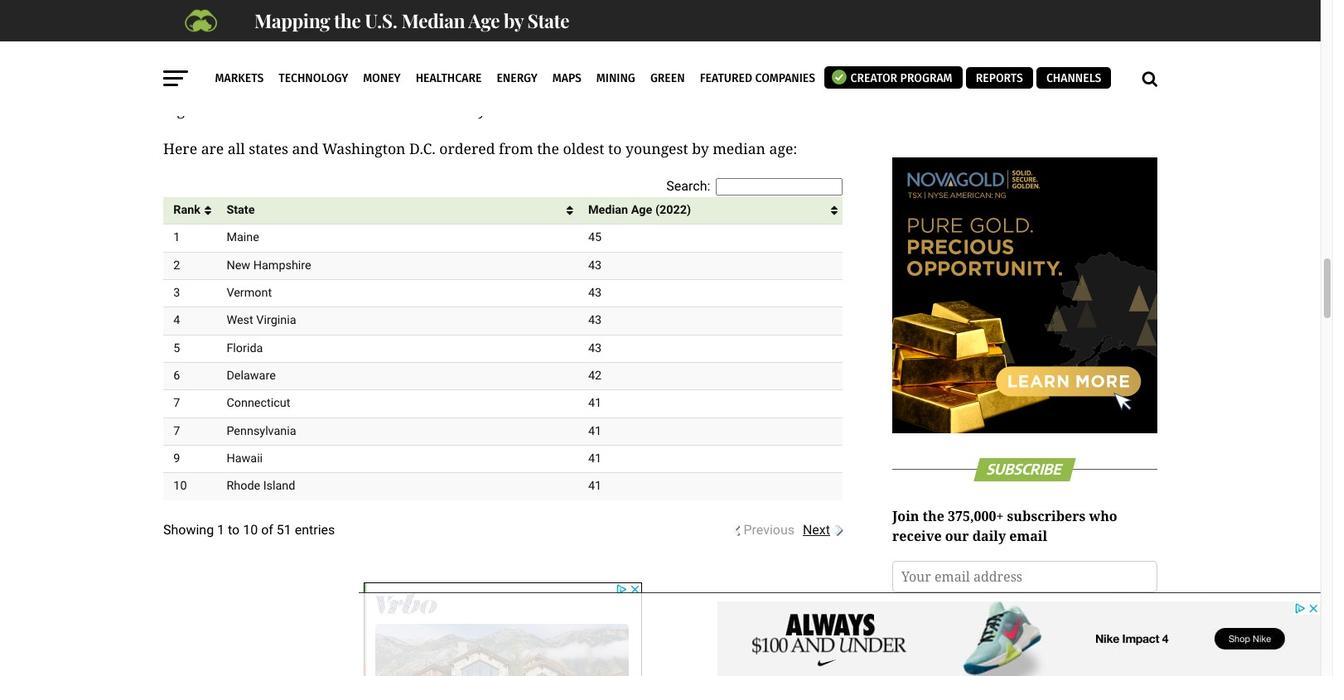 Task type: describe. For each thing, give the bounding box(es) containing it.
countries
[[357, 99, 422, 119]]

higher
[[163, 99, 209, 119]]

sign up button
[[893, 609, 967, 645]]

new hampshire
[[227, 258, 311, 272]]

oldest
[[563, 138, 605, 158]]

0 vertical spatial median
[[402, 7, 465, 33]]

the for join
[[923, 507, 945, 525]]

with
[[321, 99, 353, 119]]

healthcare link
[[410, 58, 488, 99]]

connecticut
[[227, 396, 290, 411]]

(2022)
[[656, 203, 691, 217]]

companies
[[755, 71, 816, 85]]

mining
[[597, 71, 636, 85]]

state
[[487, 76, 520, 96]]

6
[[173, 369, 180, 383]]

0 vertical spatial 1
[[173, 231, 180, 245]]

1 vertical spatial u.s.
[[368, 36, 408, 65]]

next
[[803, 522, 830, 538]]

rhode
[[227, 479, 260, 493]]

on
[[768, 76, 786, 96]]

florida
[[227, 341, 263, 355]]

1 inside status
[[217, 522, 225, 538]]

375,000+
[[948, 507, 1004, 525]]

energy link
[[491, 58, 543, 99]]

1 vertical spatial maine
[[227, 231, 259, 245]]

rhode island
[[227, 479, 295, 493]]

join
[[893, 507, 920, 525]]

money
[[363, 71, 401, 85]]

1 horizontal spatial to
[[608, 138, 622, 158]]

previous
[[744, 522, 795, 538]]

island
[[263, 479, 295, 493]]

41 for rhode island
[[588, 479, 602, 493]]

creator
[[851, 71, 898, 85]]

oldest
[[296, 36, 363, 65]]

years
[[615, 76, 653, 96]]

1 horizontal spatial and
[[292, 138, 319, 158]]

at
[[578, 76, 591, 96]]

technology
[[279, 71, 348, 85]]

the right from
[[537, 138, 559, 158]]

41 for hawaii
[[588, 452, 602, 466]]

45 inside had the highest median age by state in 2022 at 45 years old. that puts it on the higher end and in line with countries like italy and greece.
[[595, 76, 611, 96]]

0 vertical spatial age
[[468, 7, 500, 33]]

5
[[173, 341, 180, 355]]

washington
[[322, 138, 406, 158]]

0 horizontal spatial state
[[227, 203, 255, 217]]

ordered
[[439, 138, 495, 158]]

2022
[[541, 76, 574, 96]]

program
[[901, 71, 953, 85]]

mapping the u.s. median age by state
[[254, 7, 570, 33]]

4
[[173, 314, 180, 328]]

43 for west virginia
[[588, 314, 602, 328]]

next link
[[803, 520, 830, 541]]

novagold. pure gold. precious opportunity. image
[[893, 157, 1158, 433]]

green
[[651, 71, 685, 85]]

0 horizontal spatial and
[[243, 99, 269, 119]]

delaware
[[227, 369, 276, 383]]

2
[[173, 258, 180, 272]]

money link
[[357, 58, 407, 99]]

median age (2022): activate to sort column ascending element
[[578, 197, 843, 225]]

line
[[291, 99, 317, 119]]

featured
[[700, 71, 753, 85]]

states
[[249, 138, 288, 158]]

ranking the oldest u.s. states by median age
[[163, 36, 634, 65]]

51
[[277, 522, 292, 538]]

from
[[499, 138, 533, 158]]

1 horizontal spatial in
[[523, 76, 538, 96]]

state: activate to sort column ascending element
[[216, 197, 578, 225]]

to inside status
[[228, 522, 240, 538]]

3
[[173, 286, 180, 300]]

energy
[[497, 71, 538, 85]]

overall,
[[163, 76, 218, 96]]

0 horizontal spatial 10
[[173, 479, 187, 493]]

states
[[413, 36, 477, 65]]

here are all states and washington d.c. ordered from the oldest to youngest by median age:
[[163, 138, 798, 158]]

featured companies link
[[694, 58, 821, 99]]

reports
[[976, 71, 1023, 85]]

the right on
[[790, 76, 812, 96]]

are
[[201, 138, 224, 158]]

rank: activate to sort column ascending element
[[163, 197, 216, 225]]

markets
[[215, 71, 264, 85]]

d.c.
[[409, 138, 436, 158]]

the for had
[[301, 76, 324, 96]]



Task type: locate. For each thing, give the bounding box(es) containing it.
previous link
[[744, 520, 795, 541]]

Join the 375,000+ subscribers who receive our daily email email field
[[893, 561, 1158, 592]]

had
[[271, 76, 298, 96]]

creator program link
[[825, 66, 963, 89]]

overall, maine
[[163, 76, 267, 96]]

technology link
[[273, 58, 354, 99]]

4 43 from the top
[[588, 341, 602, 355]]

1 vertical spatial median
[[713, 138, 766, 158]]

the
[[253, 36, 291, 65]]

reports link
[[966, 67, 1033, 89]]

0 vertical spatial state
[[528, 7, 570, 33]]

41
[[588, 396, 602, 411], [588, 424, 602, 438], [588, 452, 602, 466], [588, 479, 602, 493]]

1 vertical spatial 7
[[173, 424, 180, 438]]

old.
[[656, 76, 682, 96]]

receive
[[893, 527, 942, 545]]

end
[[213, 99, 239, 119]]

0 horizontal spatial in
[[273, 99, 287, 119]]

0 horizontal spatial 1
[[173, 231, 180, 245]]

1 vertical spatial state
[[227, 203, 255, 217]]

1 vertical spatial age
[[593, 36, 634, 65]]

hawaii
[[227, 452, 263, 466]]

1 7 from the top
[[173, 396, 180, 411]]

mapping
[[254, 7, 330, 33]]

median up the countries at the top
[[382, 76, 435, 96]]

sign
[[906, 618, 933, 636]]

and down the state
[[490, 99, 517, 119]]

3 43 from the top
[[588, 314, 602, 328]]

1 vertical spatial median
[[512, 36, 588, 65]]

creator program
[[848, 71, 953, 85]]

the inside join the 375,000+ subscribers who receive our daily email
[[923, 507, 945, 525]]

of
[[261, 522, 273, 538]]

the for mapping
[[334, 7, 361, 33]]

the up 'oldest'
[[334, 7, 361, 33]]

daily
[[973, 527, 1006, 545]]

had the highest median age by state in 2022 at 45 years old. that puts it on the higher end and in line with countries like italy and greece.
[[163, 76, 812, 119]]

median inside had the highest median age by state in 2022 at 45 years old. that puts it on the higher end and in line with countries like italy and greece.
[[382, 76, 435, 96]]

like
[[426, 99, 451, 119]]

and right "end"
[[243, 99, 269, 119]]

0 vertical spatial in
[[523, 76, 538, 96]]

1
[[173, 231, 180, 245], [217, 522, 225, 538]]

median up states at top left
[[402, 7, 465, 33]]

advertisement element
[[364, 582, 642, 676]]

email
[[1010, 527, 1048, 545]]

0 vertical spatial maine
[[222, 76, 267, 96]]

new
[[227, 258, 250, 272]]

1 vertical spatial 45
[[588, 231, 602, 245]]

median left (2022)
[[588, 203, 628, 217]]

state right rank: activate to sort column ascending 'element'
[[227, 203, 255, 217]]

1 horizontal spatial state
[[528, 7, 570, 33]]

2 41 from the top
[[588, 424, 602, 438]]

previous next
[[744, 522, 830, 538]]

1 vertical spatial 1
[[217, 522, 225, 538]]

0 vertical spatial u.s.
[[365, 7, 397, 33]]

healthcare
[[416, 71, 482, 85]]

1 vertical spatial 10
[[243, 522, 258, 538]]

all
[[228, 138, 245, 158]]

u.s. up money
[[368, 36, 408, 65]]

41 for connecticut
[[588, 396, 602, 411]]

2 43 from the top
[[588, 286, 602, 300]]

age up mining
[[593, 36, 634, 65]]

join the 375,000+ subscribers who receive our daily email
[[893, 507, 1118, 545]]

43 for new hampshire
[[588, 258, 602, 272]]

9
[[173, 452, 180, 466]]

sign up
[[906, 618, 954, 636]]

our
[[945, 527, 969, 545]]

entries
[[295, 522, 335, 538]]

channels link
[[1037, 67, 1112, 89]]

youngest
[[626, 138, 688, 158]]

age up states at top left
[[468, 7, 500, 33]]

hampshire
[[253, 258, 311, 272]]

showing 1 to 10 of 51 entries status
[[163, 520, 335, 541]]

0 vertical spatial 7
[[173, 396, 180, 411]]

1 up 2
[[173, 231, 180, 245]]

markets link
[[209, 58, 270, 99]]

to left of
[[228, 522, 240, 538]]

subscribe
[[986, 460, 1065, 478]]

0 vertical spatial to
[[608, 138, 622, 158]]

1 horizontal spatial median
[[713, 138, 766, 158]]

it
[[755, 76, 765, 96]]

4 41 from the top
[[588, 479, 602, 493]]

maine up "end"
[[222, 76, 267, 96]]

greece.
[[520, 99, 572, 119]]

7 for pennsylvania
[[173, 424, 180, 438]]

2 horizontal spatial and
[[490, 99, 517, 119]]

state
[[528, 7, 570, 33], [227, 203, 255, 217]]

age
[[438, 76, 462, 96]]

ranking
[[163, 36, 247, 65]]

by inside had the highest median age by state in 2022 at 45 years old. that puts it on the higher end and in line with countries like italy and greece.
[[466, 76, 483, 96]]

1 41 from the top
[[588, 396, 602, 411]]

by for states
[[482, 36, 507, 65]]

u.s. up ranking the oldest u.s. states by median age at the top left of page
[[365, 7, 397, 33]]

in
[[523, 76, 538, 96], [273, 99, 287, 119]]

median left age:
[[713, 138, 766, 158]]

maine
[[222, 76, 267, 96], [227, 231, 259, 245]]

2 vertical spatial median
[[588, 203, 628, 217]]

west
[[227, 314, 253, 328]]

None search field
[[716, 178, 843, 196]]

puts
[[721, 76, 751, 96]]

in left 2022
[[523, 76, 538, 96]]

0 vertical spatial 10
[[173, 479, 187, 493]]

1 horizontal spatial 1
[[217, 522, 225, 538]]

median
[[402, 7, 465, 33], [512, 36, 588, 65], [588, 203, 628, 217]]

7
[[173, 396, 180, 411], [173, 424, 180, 438]]

virginia
[[256, 314, 296, 328]]

0 horizontal spatial median
[[382, 76, 435, 96]]

and right states
[[292, 138, 319, 158]]

age left (2022)
[[631, 203, 653, 217]]

2 vertical spatial age
[[631, 203, 653, 217]]

median up maps
[[512, 36, 588, 65]]

45 right at
[[595, 76, 611, 96]]

43 for vermont
[[588, 286, 602, 300]]

visual capitalist image
[[163, 8, 238, 33]]

to right oldest
[[608, 138, 622, 158]]

by for age
[[466, 76, 483, 96]]

featured companies
[[700, 71, 816, 85]]

10 left of
[[243, 522, 258, 538]]

that
[[686, 76, 717, 96]]

who
[[1089, 507, 1118, 525]]

state up maps
[[528, 7, 570, 33]]

age
[[468, 7, 500, 33], [593, 36, 634, 65], [631, 203, 653, 217]]

2 7 from the top
[[173, 424, 180, 438]]

0 vertical spatial 45
[[595, 76, 611, 96]]

highest
[[327, 76, 378, 96]]

7 up 9
[[173, 424, 180, 438]]

and
[[243, 99, 269, 119], [490, 99, 517, 119], [292, 138, 319, 158]]

0 horizontal spatial to
[[228, 522, 240, 538]]

green check-mark icon image
[[831, 69, 848, 85]]

showing
[[163, 522, 214, 538]]

the up the 'receive'
[[923, 507, 945, 525]]

median age (2022)
[[588, 203, 691, 217]]

median
[[382, 76, 435, 96], [713, 138, 766, 158]]

showing 1 to 10 of 51 entries
[[163, 522, 335, 538]]

42
[[588, 369, 602, 383]]

41 for pennsylvania
[[588, 424, 602, 438]]

1 vertical spatial to
[[228, 522, 240, 538]]

maps link
[[547, 58, 587, 99]]

maine up new at top
[[227, 231, 259, 245]]

10 down 9
[[173, 479, 187, 493]]

10 inside "showing 1 to 10 of 51 entries" status
[[243, 522, 258, 538]]

rank
[[173, 203, 201, 217]]

1 horizontal spatial 10
[[243, 522, 258, 538]]

channels
[[1047, 71, 1102, 85]]

in down "had"
[[273, 99, 287, 119]]

43 for florida
[[588, 341, 602, 355]]

search:
[[667, 178, 711, 194]]

the up line
[[301, 76, 324, 96]]

here
[[163, 138, 197, 158]]

age:
[[770, 138, 798, 158]]

1 vertical spatial in
[[273, 99, 287, 119]]

7 down 6
[[173, 396, 180, 411]]

1 43 from the top
[[588, 258, 602, 272]]

7 for connecticut
[[173, 396, 180, 411]]

u.s.
[[365, 7, 397, 33], [368, 36, 408, 65]]

maps
[[553, 71, 582, 85]]

0 vertical spatial median
[[382, 76, 435, 96]]

by for age
[[504, 7, 523, 33]]

pennsylvania
[[227, 424, 296, 438]]

1 right showing
[[217, 522, 225, 538]]

45 down median age (2022) at the top of the page
[[588, 231, 602, 245]]

3 41 from the top
[[588, 452, 602, 466]]

green link
[[645, 58, 691, 99]]



Task type: vqa. For each thing, say whether or not it's contained in the screenshot.


